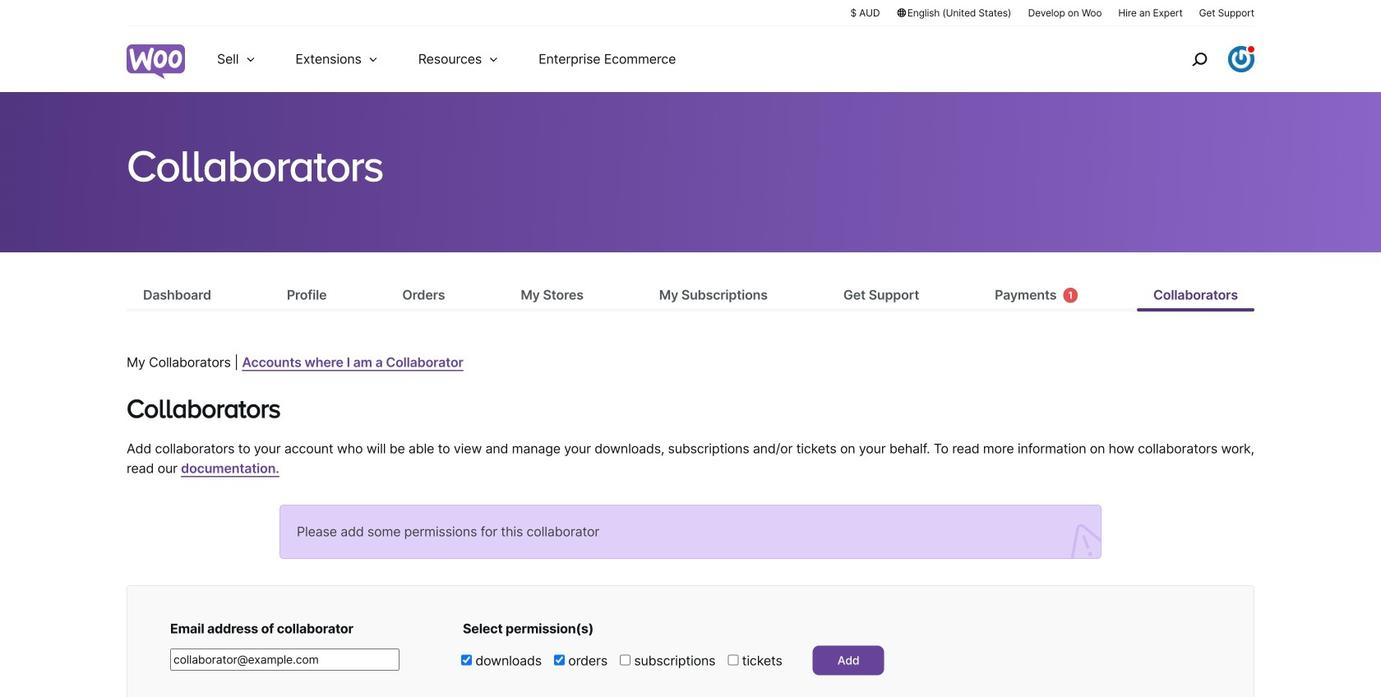 Task type: describe. For each thing, give the bounding box(es) containing it.
service navigation menu element
[[1157, 32, 1255, 86]]

open account menu image
[[1229, 46, 1255, 72]]



Task type: locate. For each thing, give the bounding box(es) containing it.
None checkbox
[[461, 655, 472, 666], [620, 655, 631, 666], [728, 655, 739, 666], [461, 655, 472, 666], [620, 655, 631, 666], [728, 655, 739, 666]]

None checkbox
[[554, 655, 565, 666]]

search image
[[1187, 46, 1213, 72]]



Task type: vqa. For each thing, say whether or not it's contained in the screenshot.
the Amazon,
no



